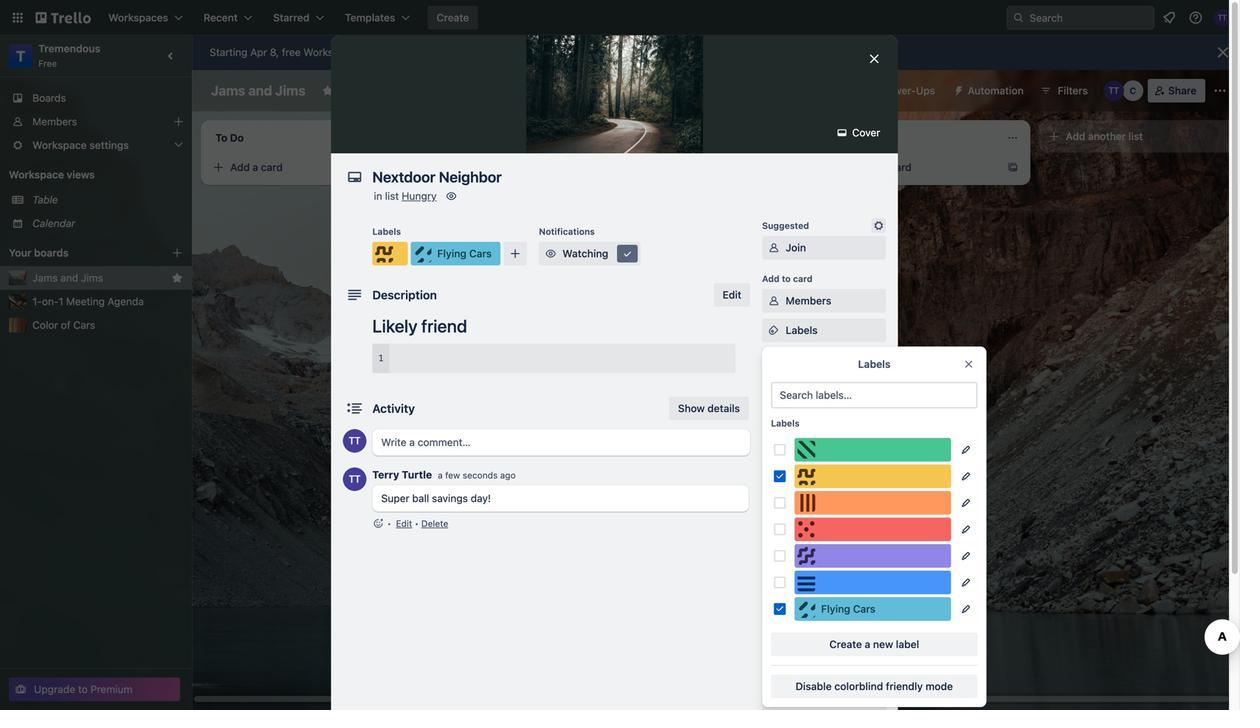 Task type: vqa. For each thing, say whether or not it's contained in the screenshot.
left the Jams and Jims
yes



Task type: describe. For each thing, give the bounding box(es) containing it.
color of cars
[[32, 319, 95, 331]]

a inside terry turtle a few seconds ago
[[438, 471, 443, 481]]

c
[[1130, 86, 1136, 96]]

ball
[[412, 493, 429, 505]]

in
[[374, 190, 382, 202]]

create a new label button
[[771, 633, 978, 657]]

Search labels… text field
[[771, 382, 978, 409]]

turtle
[[402, 469, 432, 481]]

table link
[[32, 193, 183, 207]]

Search field
[[1025, 7, 1154, 29]]

collaborator
[[614, 46, 671, 58]]

starred icon image
[[171, 272, 183, 284]]

0 vertical spatial to
[[432, 46, 442, 58]]

1
[[59, 296, 63, 308]]

jims inside jams and jims 'link'
[[81, 272, 103, 284]]

day!
[[471, 493, 491, 505]]

description
[[372, 288, 437, 302]]

learn
[[527, 46, 554, 58]]

hungry
[[402, 190, 437, 202]]

•
[[415, 519, 419, 529]]

views
[[67, 169, 95, 181]]

jims inside board name text field
[[275, 83, 306, 99]]

1-on-1 meeting agenda link
[[32, 295, 183, 309]]

color: purple, title: none image
[[795, 545, 951, 568]]

tremendous
[[38, 42, 100, 55]]

star or unstar board image
[[322, 85, 334, 97]]

0 vertical spatial terry turtle (terryturtle) image
[[1214, 9, 1231, 27]]

add inside button
[[786, 592, 805, 604]]

move link
[[762, 645, 886, 669]]

and inside 'link'
[[61, 272, 78, 284]]

tremendous link
[[38, 42, 100, 55]]

2 vertical spatial ups
[[843, 531, 862, 543]]

disable
[[796, 681, 832, 693]]

sm image for automation
[[947, 79, 968, 100]]

add another list button
[[1039, 120, 1240, 153]]

free
[[38, 58, 57, 69]]

1-on-1 meeting agenda
[[32, 296, 144, 308]]

power-ups inside button
[[881, 85, 935, 97]]

move
[[786, 651, 812, 663]]

attachment
[[786, 413, 843, 425]]

seconds
[[463, 471, 498, 481]]

table
[[32, 194, 58, 206]]

workspace views
[[9, 169, 95, 181]]

likely friend
[[372, 316, 467, 337]]

dates button
[[762, 378, 886, 402]]

jams and jims link
[[32, 271, 165, 286]]

disable colorblind friendly mode
[[796, 681, 953, 693]]

on-
[[42, 296, 59, 308]]

edit card image
[[586, 245, 598, 257]]

1-
[[32, 296, 42, 308]]

agenda
[[108, 296, 144, 308]]

2 vertical spatial terry turtle (terryturtle) image
[[343, 468, 367, 492]]

Write a comment text field
[[372, 430, 750, 456]]

sm image for join
[[767, 241, 781, 255]]

about
[[584, 46, 611, 58]]

jams and jims inside board name text field
[[211, 83, 306, 99]]

friend
[[421, 316, 467, 337]]

disable colorblind friendly mode button
[[771, 676, 978, 699]]

boards
[[32, 92, 66, 104]]

0 horizontal spatial color: yellow, title: none image
[[372, 242, 408, 266]]

list inside add another list button
[[1129, 130, 1143, 142]]

terry turtle a few seconds ago
[[372, 469, 516, 481]]

mode
[[926, 681, 953, 693]]

flying for right color: sky, title: "flying cars" element
[[821, 604, 851, 616]]

add button
[[786, 592, 840, 604]]

your boards
[[9, 247, 69, 259]]

color: red, title: none image
[[795, 518, 951, 542]]

create a new label
[[830, 639, 919, 651]]

terry turtle (terryturtle) image
[[1104, 80, 1124, 101]]

power-ups button
[[852, 79, 944, 103]]

upgrade to premium
[[34, 684, 133, 696]]

show menu image
[[1213, 83, 1228, 98]]

likely
[[372, 316, 418, 337]]

your boards with 3 items element
[[9, 244, 149, 262]]

copy link
[[762, 675, 886, 698]]

customize views image
[[539, 83, 554, 98]]

labels down in
[[372, 227, 401, 237]]

members for rightmost members link
[[786, 295, 832, 307]]

1 horizontal spatial color: sky, title: "flying cars" element
[[795, 598, 951, 622]]

0 vertical spatial color: sky, title: "flying cars" element
[[411, 242, 501, 266]]

cover link
[[830, 121, 889, 145]]

10
[[445, 46, 456, 58]]

apr
[[250, 46, 267, 58]]

super ball savings day!
[[381, 493, 491, 505]]

actions
[[762, 630, 795, 640]]

jams inside board name text field
[[211, 83, 245, 99]]

color of cars link
[[32, 318, 183, 333]]

create from template… image
[[378, 162, 390, 173]]

delete
[[421, 519, 448, 529]]

cover
[[850, 127, 880, 139]]

a few seconds ago link
[[438, 471, 516, 481]]

workspaces
[[304, 46, 362, 58]]

Board name text field
[[204, 79, 313, 103]]

t link
[[9, 44, 32, 68]]

color
[[32, 319, 58, 331]]

friendly
[[886, 681, 923, 693]]

add reaction image
[[372, 517, 384, 532]]

tremendous free
[[38, 42, 100, 69]]

boards
[[34, 247, 69, 259]]

share
[[1169, 85, 1197, 97]]

filters button
[[1036, 79, 1092, 103]]

create for create a new label
[[830, 639, 862, 651]]

c button
[[1123, 80, 1143, 101]]

color: green, title: none image
[[795, 439, 951, 462]]

label
[[896, 639, 919, 651]]

0 notifications image
[[1161, 9, 1178, 27]]

labels link
[[762, 319, 886, 343]]

more
[[556, 46, 581, 58]]

1 vertical spatial terry turtle (terryturtle) image
[[343, 430, 367, 453]]

show details link
[[669, 397, 749, 421]]



Task type: locate. For each thing, give the bounding box(es) containing it.
sm image right power-ups button
[[947, 79, 968, 100]]

jams and jims inside 'link'
[[32, 272, 103, 284]]

power-ups up cover link
[[881, 85, 935, 97]]

add to card
[[762, 274, 813, 284]]

and inside board name text field
[[248, 83, 272, 99]]

automation up "add button"
[[762, 569, 813, 580]]

and down apr
[[248, 83, 272, 99]]

1 vertical spatial create
[[830, 639, 862, 651]]

1 horizontal spatial to
[[432, 46, 442, 58]]

edit
[[723, 289, 742, 301], [396, 519, 412, 529]]

labels up custom
[[771, 419, 800, 429]]

starting apr 8, free workspaces will be limited to 10 collaborators. learn more about collaborator limits
[[210, 46, 699, 58]]

1 horizontal spatial color: yellow, title: none image
[[795, 465, 951, 489]]

learn more about collaborator limits link
[[527, 46, 699, 58]]

cars down color: blue, title: none image
[[853, 604, 876, 616]]

sm image for move
[[767, 650, 781, 664]]

sm image
[[947, 79, 968, 100], [872, 219, 886, 233], [767, 241, 781, 255], [543, 247, 558, 261], [620, 247, 635, 261], [767, 323, 781, 338], [767, 650, 781, 664], [767, 679, 781, 694]]

1 vertical spatial cars
[[73, 319, 95, 331]]

list right in
[[385, 190, 399, 202]]

another
[[1088, 130, 1126, 142]]

members down boards at the top of the page
[[32, 116, 77, 128]]

0 vertical spatial cars
[[469, 248, 492, 260]]

is
[[484, 192, 491, 202]]

collaborators.
[[459, 46, 524, 58]]

of
[[61, 319, 71, 331]]

sm image inside cover link
[[835, 126, 850, 140]]

2 horizontal spatial add a card button
[[836, 156, 998, 179]]

sm image for suggested
[[872, 219, 886, 233]]

chestercheeetah (chestercheeetah) image
[[1123, 80, 1143, 101]]

0 horizontal spatial edit
[[396, 519, 412, 529]]

1 horizontal spatial members
[[786, 295, 832, 307]]

sm image up join link
[[872, 219, 886, 233]]

create inside create button
[[437, 11, 469, 24]]

0 vertical spatial jams
[[211, 83, 245, 99]]

color: sky, title: "flying cars" element down color: blue, title: none image
[[795, 598, 951, 622]]

1 horizontal spatial jams
[[211, 83, 245, 99]]

and up the 1
[[61, 272, 78, 284]]

template.
[[501, 192, 540, 202]]

create button
[[428, 6, 478, 30]]

1 vertical spatial power-ups
[[762, 481, 810, 491]]

2 horizontal spatial sm image
[[835, 126, 850, 140]]

watching button
[[539, 242, 641, 266]]

share button
[[1148, 79, 1206, 103]]

2 vertical spatial to
[[78, 684, 88, 696]]

0 horizontal spatial and
[[61, 272, 78, 284]]

0 vertical spatial and
[[248, 83, 272, 99]]

1 horizontal spatial power-ups
[[881, 85, 935, 97]]

flying cars for top color: sky, title: "flying cars" element
[[437, 248, 492, 260]]

few
[[445, 471, 460, 481]]

members
[[32, 116, 77, 128], [786, 295, 832, 307]]

1 horizontal spatial flying
[[821, 604, 851, 616]]

delete link
[[421, 519, 448, 529]]

suggested
[[762, 221, 809, 231]]

savings
[[432, 493, 468, 505]]

jams and jims down apr
[[211, 83, 306, 99]]

sm image down add to card
[[767, 323, 781, 338]]

color: yellow, title: none image
[[372, 242, 408, 266], [795, 465, 951, 489]]

0 horizontal spatial power-ups
[[762, 481, 810, 491]]

0 vertical spatial create
[[437, 11, 469, 24]]

create left new
[[830, 639, 862, 651]]

to down join
[[782, 274, 791, 284]]

color: sky, title: "flying cars" element
[[411, 242, 501, 266], [795, 598, 951, 622]]

terry turtle (terryturtle) image
[[1214, 9, 1231, 27], [343, 430, 367, 453], [343, 468, 367, 492]]

copy
[[786, 680, 811, 692]]

flying cars down color: blue, title: none image
[[821, 604, 876, 616]]

sm image inside labels link
[[767, 323, 781, 338]]

1 vertical spatial flying
[[821, 604, 851, 616]]

8,
[[270, 46, 279, 58]]

0 horizontal spatial members
[[32, 116, 77, 128]]

1 horizontal spatial create
[[830, 639, 862, 651]]

sm image down actions
[[767, 650, 781, 664]]

1 vertical spatial jams
[[32, 272, 58, 284]]

labels up search labels… text field
[[858, 358, 891, 371]]

1 vertical spatial power-
[[762, 481, 793, 491]]

2 horizontal spatial power-
[[881, 85, 916, 97]]

custom fields button
[[762, 441, 886, 456]]

1 horizontal spatial ups
[[843, 531, 862, 543]]

edit link
[[396, 519, 412, 529]]

jims left "star or unstar board" image
[[275, 83, 306, 99]]

create from template… image
[[1007, 162, 1019, 173]]

1 vertical spatial sm image
[[444, 189, 459, 204]]

sm image
[[835, 126, 850, 140], [444, 189, 459, 204], [767, 294, 781, 309]]

color: orange, title: none image
[[795, 492, 951, 515]]

close popover image
[[963, 359, 975, 371]]

labels down add to card
[[786, 324, 818, 337]]

0 vertical spatial power-
[[881, 85, 916, 97]]

1 vertical spatial automation
[[762, 569, 813, 580]]

edit inside button
[[723, 289, 742, 301]]

1 vertical spatial list
[[385, 190, 399, 202]]

boards link
[[0, 86, 192, 110]]

make template image
[[767, 709, 781, 711]]

add another list
[[1066, 130, 1143, 142]]

1 vertical spatial color: sky, title: "flying cars" element
[[795, 598, 951, 622]]

jims up the 1-on-1 meeting agenda at the top left of the page
[[81, 272, 103, 284]]

1 vertical spatial ups
[[793, 481, 810, 491]]

1 horizontal spatial sm image
[[767, 294, 781, 309]]

back to home image
[[35, 6, 91, 30]]

members for members link to the top
[[32, 116, 77, 128]]

list right another
[[1129, 130, 1143, 142]]

0 horizontal spatial sm image
[[444, 189, 459, 204]]

cars down is
[[469, 248, 492, 260]]

jams inside jams and jims 'link'
[[32, 272, 58, 284]]

jams up 'on-'
[[32, 272, 58, 284]]

power-ups up jira at the right bottom of page
[[762, 481, 810, 491]]

1 vertical spatial and
[[61, 272, 78, 284]]

0 vertical spatial members link
[[0, 110, 192, 134]]

flying cars for right color: sky, title: "flying cars" element
[[821, 604, 876, 616]]

0 horizontal spatial add a card button
[[207, 156, 369, 179]]

1 horizontal spatial jams and jims
[[211, 83, 306, 99]]

upgrade to premium link
[[9, 678, 180, 702]]

0 horizontal spatial flying cars
[[437, 248, 492, 260]]

color: sky, title: "flying cars" element down this
[[411, 242, 501, 266]]

members down add to card
[[786, 295, 832, 307]]

automation inside button
[[968, 85, 1024, 97]]

ups up jira at the right bottom of page
[[793, 481, 810, 491]]

flying cars down this
[[437, 248, 492, 260]]

sm image inside automation button
[[947, 79, 968, 100]]

add button button
[[762, 586, 886, 610]]

calendar
[[32, 217, 75, 230]]

power- inside button
[[881, 85, 916, 97]]

to right the upgrade
[[78, 684, 88, 696]]

0 vertical spatial flying
[[437, 248, 467, 260]]

flying down color: blue, title: none image
[[821, 604, 851, 616]]

0 horizontal spatial ups
[[793, 481, 810, 491]]

1 vertical spatial jims
[[81, 272, 103, 284]]

0 horizontal spatial list
[[385, 190, 399, 202]]

color: blue, title: none image
[[795, 571, 951, 595]]

1 horizontal spatial add a card button
[[416, 433, 579, 456]]

sm image for cover link
[[835, 126, 850, 140]]

edit button
[[714, 283, 750, 307]]

premium
[[90, 684, 133, 696]]

0 vertical spatial color: yellow, title: none image
[[372, 242, 408, 266]]

calendar link
[[32, 216, 183, 231]]

color: yellow, title: none image up "description"
[[372, 242, 408, 266]]

jams down "starting"
[[211, 83, 245, 99]]

0 horizontal spatial flying
[[437, 248, 467, 260]]

1 horizontal spatial members link
[[762, 289, 886, 313]]

0 horizontal spatial create
[[437, 11, 469, 24]]

add
[[1066, 130, 1086, 142], [230, 161, 250, 173], [859, 161, 879, 173], [762, 274, 780, 284], [440, 438, 459, 450], [786, 531, 805, 543], [786, 592, 805, 604]]

flying down this
[[437, 248, 467, 260]]

2 horizontal spatial to
[[782, 274, 791, 284]]

sm image inside join link
[[767, 241, 781, 255]]

ups left automation button at top
[[916, 85, 935, 97]]

jams and jims
[[211, 83, 306, 99], [32, 272, 103, 284]]

power- up jira at the right bottom of page
[[762, 481, 793, 491]]

your
[[9, 247, 31, 259]]

2 vertical spatial sm image
[[767, 294, 781, 309]]

1 vertical spatial color: yellow, title: none image
[[795, 465, 951, 489]]

add a card button for create from template… icon
[[207, 156, 369, 179]]

0 horizontal spatial to
[[78, 684, 88, 696]]

fields
[[826, 443, 855, 455]]

upgrade
[[34, 684, 75, 696]]

details
[[708, 403, 740, 415]]

meeting
[[66, 296, 105, 308]]

cars right of
[[73, 319, 95, 331]]

sm image for watching
[[543, 247, 558, 261]]

limited
[[398, 46, 430, 58]]

0 horizontal spatial color: sky, title: "flying cars" element
[[411, 242, 501, 266]]

jims
[[275, 83, 306, 99], [81, 272, 103, 284]]

0 vertical spatial jims
[[275, 83, 306, 99]]

filters
[[1058, 85, 1088, 97]]

sm image inside members link
[[767, 294, 781, 309]]

cars for right color: sky, title: "flying cars" element
[[853, 604, 876, 616]]

0 vertical spatial edit
[[723, 289, 742, 301]]

1 horizontal spatial edit
[[723, 289, 742, 301]]

2 vertical spatial power-
[[808, 531, 843, 543]]

2 horizontal spatial ups
[[916, 85, 935, 97]]

flying cars
[[437, 248, 492, 260], [821, 604, 876, 616]]

1 horizontal spatial add a card
[[440, 438, 492, 450]]

1 vertical spatial flying cars
[[821, 604, 876, 616]]

open information menu image
[[1189, 10, 1203, 25]]

flying for top color: sky, title: "flying cars" element
[[437, 248, 467, 260]]

0 vertical spatial power-ups
[[881, 85, 935, 97]]

automation left filters button
[[968, 85, 1024, 97]]

sm image for copy
[[767, 679, 781, 694]]

sm image left join
[[767, 241, 781, 255]]

sm image up make template icon
[[767, 679, 781, 694]]

1 vertical spatial members
[[786, 295, 832, 307]]

ups inside button
[[916, 85, 935, 97]]

hungry link
[[402, 190, 437, 202]]

1 horizontal spatial flying cars
[[821, 604, 876, 616]]

power- up cover link
[[881, 85, 916, 97]]

create up starting apr 8, free workspaces will be limited to 10 collaborators. learn more about collaborator limits
[[437, 11, 469, 24]]

members link up labels link
[[762, 289, 886, 313]]

search image
[[1013, 12, 1025, 24]]

add board image
[[171, 247, 183, 259]]

cars for top color: sky, title: "flying cars" element
[[469, 248, 492, 260]]

to for upgrade to premium
[[78, 684, 88, 696]]

add a card
[[230, 161, 283, 173], [859, 161, 912, 173], [440, 438, 492, 450]]

0 vertical spatial flying cars
[[437, 248, 492, 260]]

0 vertical spatial ups
[[916, 85, 935, 97]]

0 horizontal spatial automation
[[762, 569, 813, 580]]

terry
[[372, 469, 399, 481]]

sm image down notifications
[[543, 247, 558, 261]]

jams
[[211, 83, 245, 99], [32, 272, 58, 284]]

create inside create a new label button
[[830, 639, 862, 651]]

0 vertical spatial jams and jims
[[211, 83, 306, 99]]

0 horizontal spatial add a card
[[230, 161, 283, 173]]

1 horizontal spatial list
[[1129, 130, 1143, 142]]

members link down boards at the top of the page
[[0, 110, 192, 134]]

cars
[[469, 248, 492, 260], [73, 319, 95, 331], [853, 604, 876, 616]]

1 vertical spatial to
[[782, 274, 791, 284]]

button
[[808, 592, 840, 604]]

1 horizontal spatial cars
[[469, 248, 492, 260]]

t
[[16, 47, 25, 65]]

0 horizontal spatial cars
[[73, 319, 95, 331]]

0 vertical spatial sm image
[[835, 126, 850, 140]]

2 vertical spatial cars
[[853, 604, 876, 616]]

dates
[[786, 384, 814, 396]]

custom fields
[[786, 443, 855, 455]]

list
[[1129, 130, 1143, 142], [385, 190, 399, 202]]

automation button
[[947, 79, 1033, 103]]

2 horizontal spatial add a card
[[859, 161, 912, 173]]

0 horizontal spatial jims
[[81, 272, 103, 284]]

show details
[[678, 403, 740, 415]]

1 horizontal spatial and
[[248, 83, 272, 99]]

this
[[443, 192, 461, 202]]

workspace
[[9, 169, 64, 181]]

free
[[282, 46, 301, 58]]

sm image for labels
[[767, 323, 781, 338]]

power-ups
[[881, 85, 935, 97], [762, 481, 810, 491]]

1 horizontal spatial power-
[[808, 531, 843, 543]]

be
[[383, 46, 395, 58]]

color: yellow, title: none image down color: green, title: none image
[[795, 465, 951, 489]]

1 horizontal spatial jims
[[275, 83, 306, 99]]

ups
[[916, 85, 935, 97], [793, 481, 810, 491], [843, 531, 862, 543]]

will
[[365, 46, 380, 58]]

1 vertical spatial jams and jims
[[32, 272, 103, 284]]

ups up the color: purple, title: none image
[[843, 531, 862, 543]]

edit for edit • delete
[[396, 519, 412, 529]]

to left '10'
[[432, 46, 442, 58]]

sm image inside copy link
[[767, 679, 781, 694]]

1 horizontal spatial automation
[[968, 85, 1024, 97]]

new
[[873, 639, 893, 651]]

add a card button for create from template… image
[[836, 156, 998, 179]]

labels
[[372, 227, 401, 237], [786, 324, 818, 337], [858, 358, 891, 371], [771, 419, 800, 429]]

starting
[[210, 46, 247, 58]]

sm image inside move link
[[767, 650, 781, 664]]

and
[[248, 83, 272, 99], [61, 272, 78, 284]]

primary element
[[0, 0, 1240, 35]]

0 horizontal spatial jams and jims
[[32, 272, 103, 284]]

ago
[[500, 471, 516, 481]]

None text field
[[365, 164, 852, 190]]

0 horizontal spatial members link
[[0, 110, 192, 134]]

to for add to card
[[782, 274, 791, 284]]

0 horizontal spatial power-
[[762, 481, 793, 491]]

jams and jims up the 1
[[32, 272, 103, 284]]

0 horizontal spatial jams
[[32, 272, 58, 284]]

create for create
[[437, 11, 469, 24]]

power- up the color: purple, title: none image
[[808, 531, 843, 543]]

activity
[[372, 402, 415, 416]]

0 vertical spatial members
[[32, 116, 77, 128]]

add power-ups
[[786, 531, 862, 543]]

0 vertical spatial list
[[1129, 130, 1143, 142]]

sm image right edit card image
[[620, 247, 635, 261]]

edit for edit
[[723, 289, 742, 301]]

2 horizontal spatial cars
[[853, 604, 876, 616]]

sm image for rightmost members link
[[767, 294, 781, 309]]

1 vertical spatial members link
[[762, 289, 886, 313]]

0 vertical spatial automation
[[968, 85, 1024, 97]]

in list hungry
[[374, 190, 437, 202]]

1 vertical spatial edit
[[396, 519, 412, 529]]



